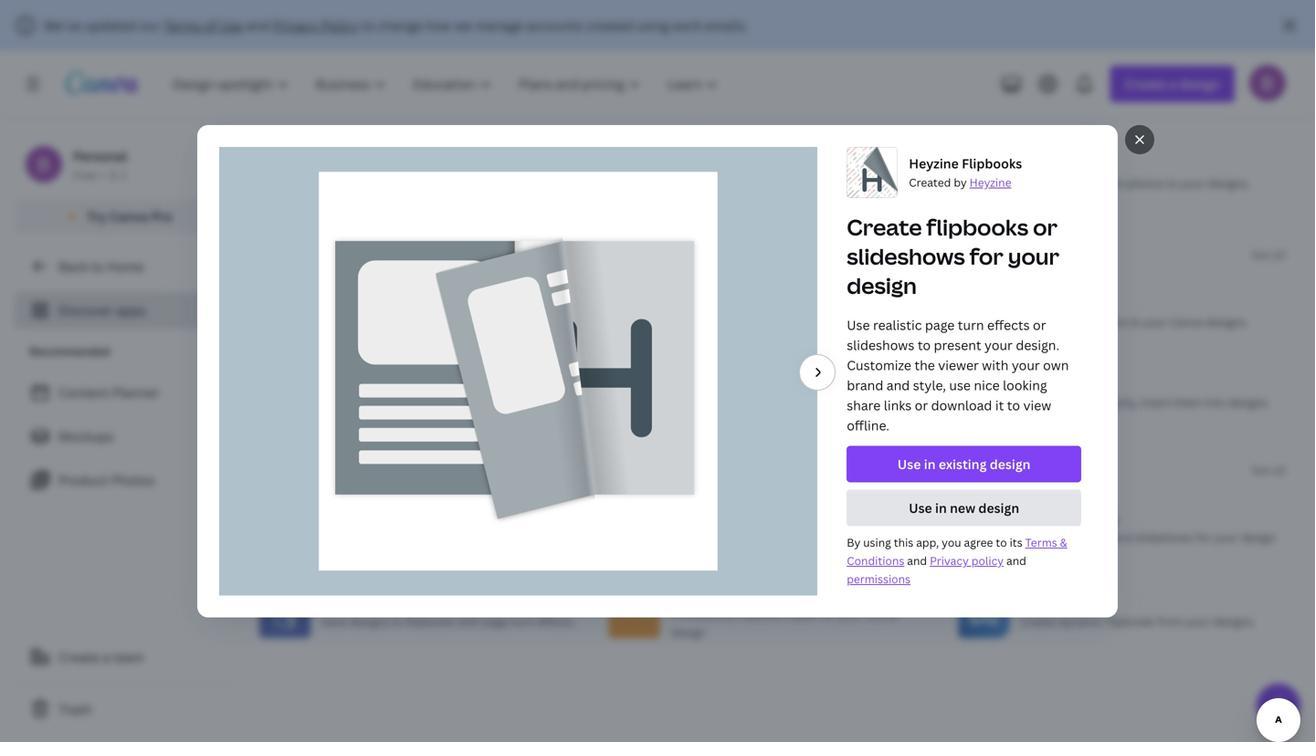 Task type: describe. For each thing, give the bounding box(es) containing it.
them inside equations (beta) build equations easily, insert them into designs
[[1174, 395, 1202, 410]]

customize inside use realistic page turn effects or slideshows to present your design. customize the viewer with your own brand and style, use nice looking share links or download it to view offline.
[[847, 357, 912, 374]]

flipbooks for heyzine flipbooks created by heyzine
[[962, 155, 1023, 172]]

and privacy policy and permissions
[[847, 553, 1027, 587]]

your inside typecraft customize your texts
[[729, 315, 753, 330]]

your inside 'heyzine flipbooks page turn effects and slideshows for your design'
[[1215, 530, 1239, 545]]

professional
[[671, 607, 737, 622]]

new
[[950, 499, 976, 517]]

top level navigation element
[[161, 66, 734, 102]]

into
[[1205, 395, 1226, 410]]

gradients
[[346, 315, 395, 330]]

view
[[1024, 397, 1052, 414]]

typegradient
[[322, 296, 394, 311]]

content
[[750, 530, 791, 545]]

back
[[58, 258, 88, 275]]

free
[[1045, 315, 1066, 330]]

flipbooks inside "create flipbooks or slideshows for your design"
[[927, 212, 1029, 242]]

to inside publuu flipbooks save designs to flipbooks with page turn effects.
[[392, 614, 403, 629]]

see for design essentials
[[1252, 247, 1271, 262]]

to inside instagram add your instagram photos to your designs.
[[1167, 176, 1178, 191]]

equations
[[1021, 377, 1074, 392]]

flipbooks left from
[[1107, 614, 1155, 629]]

design inside 'heyzine flipbooks page turn effects and slideshows for your design'
[[1242, 530, 1276, 545]]

see all button for design essentials
[[1252, 246, 1286, 264]]

with inside publuu flipbooks save designs to flipbooks with page turn effects.
[[458, 614, 480, 629]]

terms & conditions link
[[847, 535, 1068, 568]]

use in new design button
[[847, 490, 1082, 526]]

slideshows inside "create flipbooks or slideshows for your design"
[[847, 241, 965, 271]]

effects inside create dynamic flipbooks with page-turning effects
[[322, 541, 358, 556]]

google photos
[[322, 158, 399, 173]]

style,
[[913, 377, 946, 394]]

design inside "create flipbooks or slideshows for your design"
[[847, 271, 917, 300]]

heyzine flipbooks created by heyzine
[[909, 155, 1023, 190]]

discover
[[58, 302, 113, 319]]

customize inside typecraft customize your texts
[[671, 315, 727, 330]]

use in existing design button
[[847, 446, 1082, 483]]

permissions link
[[847, 572, 911, 587]]

0 horizontal spatial privacy
[[273, 17, 318, 34]]

effortlessly
[[780, 395, 840, 410]]

2 vertical spatial or
[[915, 397, 928, 414]]

brand
[[847, 377, 884, 394]]

home
[[107, 258, 144, 275]]

assets
[[737, 84, 771, 100]]

manage
[[475, 17, 523, 34]]

to right animations
[[1130, 315, 1141, 330]]

2 vertical spatial all
[[808, 530, 821, 545]]

use realistic page turn effects or slideshows to present your design. customize the viewer with your own brand and style, use nice looking share links or download it to view offline.
[[847, 316, 1069, 434]]

google
[[322, 158, 359, 173]]

texts inside typegradient add gradients to texts
[[412, 315, 438, 330]]

use for use in new design
[[909, 499, 932, 517]]

to up the
[[918, 336, 931, 354]]

offline.
[[847, 417, 890, 434]]

•
[[100, 168, 104, 183]]

for inside 'heyzine flipbooks page turn effects and slideshows for your design'
[[1197, 530, 1212, 545]]

turn for page
[[1049, 530, 1071, 545]]

add
[[796, 84, 816, 100]]

design inside dropdown button
[[979, 499, 1020, 517]]

accounts
[[527, 17, 583, 34]]

with inside use realistic page turn effects or slideshows to present your design. customize the viewer with your own brand and style, use nice looking share links or download it to view offline.
[[982, 357, 1009, 374]]

design inside dropdown button
[[990, 456, 1031, 473]]

terms inside the terms & conditions
[[1026, 535, 1058, 550]]

flipbooks inside create dynamic flipbooks with page-turning effects
[[407, 523, 456, 538]]

and inside use realistic page turn effects or slideshows to present your design. customize the viewer with your own brand and style, use nice looking share links or download it to view offline.
[[887, 377, 910, 394]]

create dynamic flipbooks from your designs.
[[1021, 614, 1256, 629]]

and inside access your assets and add them to your designs.
[[773, 84, 793, 100]]

terms & conditions
[[847, 535, 1068, 568]]

create dynamic flipbooks with page-turning effects
[[322, 523, 552, 556]]

equations
[[1051, 395, 1103, 410]]

to inside typegradient add gradients to texts
[[398, 315, 409, 330]]

free
[[73, 168, 96, 183]]

slideshows for use
[[847, 336, 915, 354]]

pro
[[151, 208, 173, 225]]

access
[[671, 84, 708, 100]]

designs. up into
[[1206, 315, 1249, 330]]

add up design.
[[1021, 315, 1042, 330]]

create a team
[[58, 649, 144, 666]]

palette
[[740, 395, 778, 410]]

save
[[322, 614, 347, 629]]

(beta)
[[1077, 377, 1109, 392]]

random
[[351, 395, 392, 410]]

try canva pro
[[87, 208, 173, 225]]

typegradient add gradients to texts
[[322, 296, 438, 330]]

use for use realistic page turn effects or slideshows to present your design. customize the viewer with your own brand and style, use nice looking share links or download it to view offline.
[[847, 316, 870, 334]]

updated
[[84, 17, 136, 34]]

use right of
[[220, 17, 243, 34]]

publuu
[[322, 596, 359, 611]]

canva inside simplebooklet flip professional flipbook maker for your canva design
[[865, 607, 898, 622]]

we've
[[44, 17, 81, 34]]

page
[[1021, 530, 1046, 545]]

try
[[87, 208, 107, 225]]

embed
[[671, 150, 709, 165]]

created
[[586, 17, 634, 34]]

its
[[1010, 535, 1023, 550]]

design.
[[1016, 336, 1060, 354]]

all for share and publish
[[1274, 463, 1286, 478]]

effects for or
[[988, 316, 1030, 334]]

photos
[[1127, 176, 1165, 191]]

work
[[672, 17, 702, 34]]

existing
[[939, 456, 987, 473]]

to right "back" in the top of the page
[[91, 258, 104, 275]]

to right content
[[794, 530, 805, 545]]

publuu flipbooks save designs to flipbooks with page turn effects.
[[322, 596, 576, 629]]

trash link
[[15, 692, 238, 728]]

0 vertical spatial instagram
[[1021, 158, 1074, 173]]

and down app,
[[907, 553, 927, 568]]

to right policy
[[362, 17, 375, 34]]

flipbook
[[739, 607, 783, 622]]

mockups
[[58, 428, 114, 445]]

them inside access your assets and add them to your designs.
[[819, 84, 847, 100]]

discover apps link
[[15, 292, 238, 329]]

conditions
[[847, 553, 905, 568]]

1
[[121, 168, 127, 183]]

easily,
[[1106, 395, 1138, 410]]

texts inside typecraft customize your texts
[[756, 315, 782, 330]]

craft
[[322, 395, 349, 410]]

all for design essentials
[[1274, 247, 1286, 262]]

designs. right from
[[1213, 614, 1256, 629]]

designs. inside instagram add your instagram photos to your designs.
[[1208, 176, 1251, 191]]

access your assets and add them to your designs.
[[671, 84, 887, 118]]

nice
[[974, 377, 1000, 394]]

music
[[730, 168, 761, 184]]

shade
[[671, 377, 704, 392]]

flipbooks for publuu flipbooks save designs to flipbooks with page turn effects.
[[362, 596, 414, 611]]

with inside wave generator craft random waves with ease
[[430, 395, 453, 410]]

designs inside publuu flipbooks save designs to flipbooks with page turn effects.
[[349, 614, 389, 629]]

schedule your content to all social platforms
[[671, 530, 908, 545]]

list containing content planner
[[15, 375, 238, 499]]



Task type: vqa. For each thing, say whether or not it's contained in the screenshot.
the leftmost privacy
yes



Task type: locate. For each thing, give the bounding box(es) containing it.
create down created
[[847, 212, 922, 242]]

heyzine right by
[[970, 175, 1012, 190]]

1 vertical spatial instagram
[[1072, 176, 1125, 191]]

your inside shade elevate your palette effortlessly
[[713, 395, 737, 410]]

policy
[[321, 17, 359, 34]]

2 texts from the left
[[756, 315, 782, 330]]

page left effects.
[[483, 614, 509, 629]]

share and publish
[[252, 455, 445, 485]]

with left effects.
[[458, 614, 480, 629]]

waves
[[395, 395, 428, 410]]

create left a
[[58, 649, 99, 666]]

photos right google at the left
[[362, 158, 399, 173]]

slideshows down realistic
[[847, 336, 915, 354]]

1 vertical spatial heyzine
[[970, 175, 1012, 190]]

and right share
[[321, 455, 362, 485]]

flip
[[751, 589, 771, 604]]

page inside use realistic page turn effects or slideshows to present your design. customize the viewer with your own brand and style, use nice looking share links or download it to view offline.
[[925, 316, 955, 334]]

0 vertical spatial heyzine
[[909, 155, 959, 172]]

0 horizontal spatial page
[[483, 614, 509, 629]]

for inside simplebooklet flip professional flipbook maker for your canva design
[[820, 607, 836, 622]]

0 horizontal spatial customize
[[671, 315, 727, 330]]

designs inside equations (beta) build equations easily, insert them into designs
[[1228, 395, 1268, 410]]

flipbooks inside publuu flipbooks save designs to flipbooks with page turn effects.
[[406, 614, 455, 629]]

to left its
[[996, 535, 1007, 550]]

in left new on the bottom right of the page
[[936, 499, 947, 517]]

slideshows inside 'heyzine flipbooks page turn effects and slideshows for your design'
[[1136, 530, 1194, 545]]

use for use in existing design
[[898, 456, 921, 473]]

with left 'page-'
[[459, 523, 482, 538]]

back to home
[[58, 258, 144, 275]]

2 horizontal spatial turn
[[1049, 530, 1071, 545]]

by
[[954, 175, 967, 190]]

texts up shade elevate your palette effortlessly
[[756, 315, 782, 330]]

to inside 'embed add video, music and online media to your designs.'
[[857, 168, 868, 184]]

0 vertical spatial all
[[1274, 247, 1286, 262]]

designs. inside 'embed add video, music and online media to your designs.'
[[671, 187, 714, 202]]

dynamic for create dynamic flipbooks with page-turning effects
[[359, 523, 405, 538]]

2 horizontal spatial flipbooks
[[1066, 512, 1118, 527]]

or
[[1033, 212, 1058, 242], [1033, 316, 1047, 334], [915, 397, 928, 414]]

free •
[[73, 168, 104, 183]]

2 vertical spatial flipbooks
[[362, 596, 414, 611]]

0 horizontal spatial dynamic
[[359, 523, 405, 538]]

0 vertical spatial privacy
[[273, 17, 318, 34]]

1 vertical spatial slideshows
[[847, 336, 915, 354]]

0 horizontal spatial turn
[[511, 614, 534, 629]]

2 vertical spatial slideshows
[[1136, 530, 1194, 545]]

0 vertical spatial customize
[[671, 315, 727, 330]]

flipbooks
[[962, 155, 1023, 172], [1066, 512, 1118, 527], [362, 596, 414, 611]]

1 horizontal spatial for
[[970, 241, 1004, 271]]

we've updated our terms of use and privacy policy to change how we manage accounts created using work emails.
[[44, 17, 748, 34]]

to
[[362, 17, 375, 34], [849, 84, 861, 100], [857, 168, 868, 184], [1167, 176, 1178, 191], [91, 258, 104, 275], [398, 315, 409, 330], [1130, 315, 1141, 330], [918, 336, 931, 354], [1007, 397, 1021, 414], [794, 530, 805, 545], [996, 535, 1007, 550], [392, 614, 403, 629]]

using left work at right
[[637, 17, 669, 34]]

create for create dynamic flipbooks with page-turning effects
[[322, 523, 357, 538]]

canva inside button
[[110, 208, 148, 225]]

flipbooks for heyzine flipbooks page turn effects and slideshows for your design
[[1066, 512, 1118, 527]]

designs. down video, on the top of page
[[671, 187, 714, 202]]

0 horizontal spatial texts
[[412, 315, 438, 330]]

flipbooks inside heyzine flipbooks created by heyzine
[[962, 155, 1023, 172]]

turn inside publuu flipbooks save designs to flipbooks with page turn effects.
[[511, 614, 534, 629]]

2 horizontal spatial canva
[[1171, 315, 1203, 330]]

2 vertical spatial for
[[820, 607, 836, 622]]

use
[[220, 17, 243, 34], [847, 316, 870, 334], [898, 456, 921, 473], [909, 499, 932, 517]]

ease
[[456, 395, 480, 410]]

in for existing
[[924, 456, 936, 473]]

2 see all button from the top
[[1252, 461, 1286, 480]]

slideshows
[[847, 241, 965, 271], [847, 336, 915, 354], [1136, 530, 1194, 545]]

instagram add your instagram photos to your designs.
[[1021, 158, 1251, 191]]

them
[[819, 84, 847, 100], [1174, 395, 1202, 410]]

0 vertical spatial photos
[[362, 158, 399, 173]]

1 horizontal spatial using
[[864, 535, 891, 550]]

heyzine for heyzine flipbooks created by heyzine
[[909, 155, 959, 172]]

trash
[[58, 701, 92, 719]]

and right &
[[1113, 530, 1133, 545]]

in inside dropdown button
[[936, 499, 947, 517]]

use up app,
[[909, 499, 932, 517]]

0 vertical spatial for
[[970, 241, 1004, 271]]

designs. down access
[[671, 103, 714, 118]]

generator
[[353, 377, 407, 392]]

1 see all button from the top
[[1252, 246, 1286, 264]]

how
[[426, 17, 452, 34]]

own
[[1043, 357, 1069, 374]]

and right the music
[[764, 168, 784, 184]]

see all
[[1252, 247, 1286, 262], [1252, 463, 1286, 478]]

content
[[58, 384, 109, 402]]

1 vertical spatial see all button
[[1252, 461, 1286, 480]]

effects inside 'heyzine flipbooks page turn effects and slideshows for your design'
[[1074, 530, 1110, 545]]

1 horizontal spatial canva
[[865, 607, 898, 622]]

1 vertical spatial using
[[864, 535, 891, 550]]

1 vertical spatial canva
[[1171, 315, 1203, 330]]

texts
[[412, 315, 438, 330], [756, 315, 782, 330]]

or inside "create flipbooks or slideshows for your design"
[[1033, 212, 1058, 242]]

designs. right photos
[[1208, 176, 1251, 191]]

privacy policy link
[[930, 553, 1004, 568]]

create
[[847, 212, 922, 242], [322, 523, 357, 538], [1021, 614, 1056, 629], [58, 649, 99, 666]]

heyzine up the page
[[1021, 512, 1063, 527]]

privacy left policy
[[273, 17, 318, 34]]

0 horizontal spatial flipbooks
[[362, 596, 414, 611]]

privacy
[[273, 17, 318, 34], [930, 553, 969, 568]]

to right the it
[[1007, 397, 1021, 414]]

with left "ease"
[[430, 395, 453, 410]]

0 vertical spatial designs
[[1228, 395, 1268, 410]]

design
[[847, 271, 917, 300], [990, 456, 1031, 473], [979, 499, 1020, 517], [1242, 530, 1276, 545], [671, 625, 706, 640]]

0 horizontal spatial designs
[[349, 614, 389, 629]]

create inside "create flipbooks or slideshows for your design"
[[847, 212, 922, 242]]

1 horizontal spatial them
[[1174, 395, 1202, 410]]

slideshows up from
[[1136, 530, 1194, 545]]

effects.
[[537, 614, 576, 629]]

social
[[823, 530, 854, 545]]

to right photos
[[1167, 176, 1178, 191]]

using up 'conditions'
[[864, 535, 891, 550]]

flipbooks down the publish at the bottom left of the page
[[407, 523, 456, 538]]

1 horizontal spatial page
[[925, 316, 955, 334]]

create down share and publish
[[322, 523, 357, 538]]

use left existing
[[898, 456, 921, 473]]

try canva pro button
[[15, 199, 238, 234]]

1 vertical spatial page
[[483, 614, 509, 629]]

1 horizontal spatial texts
[[756, 315, 782, 330]]

1 horizontal spatial terms
[[1026, 535, 1058, 550]]

permissions
[[847, 572, 911, 587]]

add for add gradients to texts
[[322, 315, 343, 330]]

2 horizontal spatial heyzine
[[1021, 512, 1063, 527]]

photos for product photos
[[111, 472, 155, 489]]

see all button for share and publish
[[1252, 461, 1286, 480]]

your inside simplebooklet flip professional flipbook maker for your canva design
[[839, 607, 863, 622]]

0 vertical spatial terms
[[164, 17, 201, 34]]

2 vertical spatial heyzine
[[1021, 512, 1063, 527]]

all
[[1274, 247, 1286, 262], [1274, 463, 1286, 478], [808, 530, 821, 545]]

0 horizontal spatial them
[[819, 84, 847, 100]]

see all for design essentials
[[1252, 247, 1286, 262]]

create inside create dynamic flipbooks with page-turning effects
[[322, 523, 357, 538]]

1 horizontal spatial heyzine
[[970, 175, 1012, 190]]

designs
[[1228, 395, 1268, 410], [349, 614, 389, 629]]

2 horizontal spatial effects
[[1074, 530, 1110, 545]]

1 vertical spatial them
[[1174, 395, 1202, 410]]

dynamic down the publish at the bottom left of the page
[[359, 523, 405, 538]]

in left existing
[[924, 456, 936, 473]]

dynamic for create dynamic flipbooks from your designs.
[[1059, 614, 1104, 629]]

add inside typegradient add gradients to texts
[[322, 315, 343, 330]]

canva right try
[[110, 208, 148, 225]]

turn inside 'heyzine flipbooks page turn effects and slideshows for your design'
[[1049, 530, 1071, 545]]

add inside 'embed add video, music and online media to your designs.'
[[671, 168, 693, 184]]

content planner
[[58, 384, 160, 402]]

create inside button
[[58, 649, 99, 666]]

heyzine for heyzine flipbooks page turn effects and slideshows for your design
[[1021, 512, 1063, 527]]

2 horizontal spatial for
[[1197, 530, 1212, 545]]

page-
[[485, 523, 514, 538]]

and inside 'embed add video, music and online media to your designs.'
[[764, 168, 784, 184]]

heyzine
[[909, 155, 959, 172], [970, 175, 1012, 190], [1021, 512, 1063, 527]]

1 vertical spatial all
[[1274, 463, 1286, 478]]

privacy down the you
[[930, 553, 969, 568]]

flipbooks down create dynamic flipbooks with page-turning effects
[[406, 614, 455, 629]]

and left add
[[773, 84, 793, 100]]

your
[[711, 84, 735, 100], [863, 84, 887, 100], [871, 168, 895, 184], [1045, 176, 1069, 191], [1181, 176, 1205, 191], [1008, 241, 1060, 271], [729, 315, 753, 330], [1144, 315, 1168, 330], [985, 336, 1013, 354], [1012, 357, 1040, 374], [713, 395, 737, 410], [723, 530, 747, 545], [1215, 530, 1239, 545], [839, 607, 863, 622], [1186, 614, 1210, 629]]

add for add video, music and online media to your designs.
[[671, 168, 693, 184]]

1 vertical spatial see all
[[1252, 463, 1286, 478]]

your inside "create flipbooks or slideshows for your design"
[[1008, 241, 1060, 271]]

flipbooks inside publuu flipbooks save designs to flipbooks with page turn effects.
[[362, 596, 414, 611]]

and down its
[[1007, 553, 1027, 568]]

flipbooks right the publuu
[[362, 596, 414, 611]]

0 vertical spatial flipbooks
[[962, 155, 1023, 172]]

0 horizontal spatial terms
[[164, 17, 201, 34]]

0 horizontal spatial canva
[[110, 208, 148, 225]]

them right add
[[819, 84, 847, 100]]

to right add
[[849, 84, 861, 100]]

personal
[[73, 148, 127, 165]]

see all for share and publish
[[1252, 463, 1286, 478]]

0 vertical spatial canva
[[110, 208, 148, 225]]

heyzine link
[[970, 175, 1012, 190]]

slideshows inside use realistic page turn effects or slideshows to present your design. customize the viewer with your own brand and style, use nice looking share links or download it to view offline.
[[847, 336, 915, 354]]

create a team button
[[15, 640, 238, 676]]

0 horizontal spatial for
[[820, 607, 836, 622]]

0 vertical spatial or
[[1033, 212, 1058, 242]]

0 horizontal spatial effects
[[322, 541, 358, 556]]

back to home link
[[15, 248, 238, 285]]

1 vertical spatial customize
[[847, 357, 912, 374]]

add down embed
[[671, 168, 693, 184]]

create for create a team
[[58, 649, 99, 666]]

embed add video, music and online media to your designs.
[[671, 150, 895, 202]]

1 horizontal spatial privacy
[[930, 553, 969, 568]]

customize up brand
[[847, 357, 912, 374]]

and right of
[[246, 17, 270, 34]]

designs.
[[671, 103, 714, 118], [1208, 176, 1251, 191], [671, 187, 714, 202], [1206, 315, 1249, 330], [1213, 614, 1256, 629]]

0 vertical spatial see all
[[1252, 247, 1286, 262]]

terms left of
[[164, 17, 201, 34]]

maker
[[785, 607, 818, 622]]

viewer
[[939, 357, 979, 374]]

1 vertical spatial privacy
[[930, 553, 969, 568]]

the
[[915, 357, 935, 374]]

turn inside use realistic page turn effects or slideshows to present your design. customize the viewer with your own brand and style, use nice looking share links or download it to view offline.
[[958, 316, 984, 334]]

designs. inside access your assets and add them to your designs.
[[671, 103, 714, 118]]

turn
[[958, 316, 984, 334], [1049, 530, 1071, 545], [511, 614, 534, 629]]

privacy inside and privacy policy and permissions
[[930, 553, 969, 568]]

0 vertical spatial slideshows
[[847, 241, 965, 271]]

discover apps
[[58, 302, 146, 319]]

dynamic inside create dynamic flipbooks with page-turning effects
[[359, 523, 405, 538]]

effects up the publuu
[[322, 541, 358, 556]]

heyzine inside 'heyzine flipbooks page turn effects and slideshows for your design'
[[1021, 512, 1063, 527]]

0 vertical spatial them
[[819, 84, 847, 100]]

designs right into
[[1228, 395, 1268, 410]]

with inside create dynamic flipbooks with page-turning effects
[[459, 523, 482, 538]]

1 see from the top
[[1252, 247, 1271, 262]]

turn right the page
[[1049, 530, 1071, 545]]

0 vertical spatial see all button
[[1252, 246, 1286, 264]]

change
[[378, 17, 423, 34]]

heyzine up created
[[909, 155, 959, 172]]

to right media
[[857, 168, 868, 184]]

0 horizontal spatial heyzine
[[909, 155, 959, 172]]

flipbooks inside 'heyzine flipbooks page turn effects and slideshows for your design'
[[1066, 512, 1118, 527]]

use inside dropdown button
[[909, 499, 932, 517]]

photos inside list
[[111, 472, 155, 489]]

canva down permissions link
[[865, 607, 898, 622]]

and inside 'heyzine flipbooks page turn effects and slideshows for your design'
[[1113, 530, 1133, 545]]

equations (beta) build equations easily, insert them into designs
[[1021, 377, 1268, 410]]

2 vertical spatial turn
[[511, 614, 534, 629]]

use inside use realistic page turn effects or slideshows to present your design. customize the viewer with your own brand and style, use nice looking share links or download it to view offline.
[[847, 316, 870, 334]]

to right the save
[[392, 614, 403, 629]]

1 vertical spatial terms
[[1026, 535, 1058, 550]]

present
[[934, 336, 982, 354]]

0 horizontal spatial using
[[637, 17, 669, 34]]

terms left &
[[1026, 535, 1058, 550]]

page up present
[[925, 316, 955, 334]]

1 vertical spatial photos
[[111, 472, 155, 489]]

policy
[[972, 553, 1004, 568]]

download
[[931, 397, 993, 414]]

1 vertical spatial flipbooks
[[1066, 512, 1118, 527]]

1 vertical spatial dynamic
[[1059, 614, 1104, 629]]

1 horizontal spatial effects
[[988, 316, 1030, 334]]

0 vertical spatial dynamic
[[359, 523, 405, 538]]

1 horizontal spatial turn
[[958, 316, 984, 334]]

media
[[822, 168, 854, 184]]

create down its
[[1021, 614, 1056, 629]]

in for new
[[936, 499, 947, 517]]

add right 'heyzine' link
[[1021, 176, 1042, 191]]

1 vertical spatial see
[[1252, 463, 1271, 478]]

dynamic
[[359, 523, 405, 538], [1059, 614, 1104, 629]]

publish
[[366, 455, 445, 485]]

realistic
[[873, 316, 922, 334]]

agree
[[964, 535, 993, 550]]

your inside 'embed add video, music and online media to your designs.'
[[871, 168, 895, 184]]

2 see all from the top
[[1252, 463, 1286, 478]]

0 vertical spatial see
[[1252, 247, 1271, 262]]

product photos
[[58, 472, 155, 489]]

0 vertical spatial turn
[[958, 316, 984, 334]]

1 vertical spatial turn
[[1049, 530, 1071, 545]]

looking
[[1003, 377, 1048, 394]]

0 vertical spatial using
[[637, 17, 669, 34]]

effects inside use realistic page turn effects or slideshows to present your design. customize the viewer with your own brand and style, use nice looking share links or download it to view offline.
[[988, 316, 1030, 334]]

privacy policy link
[[273, 17, 359, 34]]

2 vertical spatial canva
[[865, 607, 898, 622]]

1 vertical spatial for
[[1197, 530, 1212, 545]]

1 vertical spatial designs
[[349, 614, 389, 629]]

turn left effects.
[[511, 614, 534, 629]]

page inside publuu flipbooks save designs to flipbooks with page turn effects.
[[483, 614, 509, 629]]

and
[[246, 17, 270, 34], [773, 84, 793, 100], [764, 168, 784, 184], [887, 377, 910, 394], [321, 455, 362, 485], [1113, 530, 1133, 545], [907, 553, 927, 568], [1007, 553, 1027, 568]]

with up nice
[[982, 357, 1009, 374]]

simplebooklet flip professional flipbook maker for your canva design
[[671, 589, 898, 640]]

add inside instagram add your instagram photos to your designs.
[[1021, 176, 1042, 191]]

1 see all from the top
[[1252, 247, 1286, 262]]

0 vertical spatial page
[[925, 316, 955, 334]]

our
[[139, 17, 161, 34]]

add for add your instagram photos to your designs.
[[1021, 176, 1042, 191]]

flipbooks up &
[[1066, 512, 1118, 527]]

0 horizontal spatial photos
[[111, 472, 155, 489]]

list
[[15, 375, 238, 499]]

created
[[909, 175, 951, 190]]

effects
[[988, 316, 1030, 334], [1074, 530, 1110, 545], [322, 541, 358, 556]]

1 horizontal spatial flipbooks
[[962, 155, 1023, 172]]

add down 'typegradient'
[[322, 315, 343, 330]]

0 vertical spatial in
[[924, 456, 936, 473]]

turn up present
[[958, 316, 984, 334]]

effects up design.
[[988, 316, 1030, 334]]

create flipbooks or slideshows for your design
[[847, 212, 1060, 300]]

flipbooks up 'heyzine' link
[[962, 155, 1023, 172]]

content planner link
[[15, 375, 238, 411]]

create for create flipbooks or slideshows for your design
[[847, 212, 922, 242]]

texts right gradients
[[412, 315, 438, 330]]

1 vertical spatial in
[[936, 499, 947, 517]]

customize down typecraft
[[671, 315, 727, 330]]

1 horizontal spatial photos
[[362, 158, 399, 173]]

design inside simplebooklet flip professional flipbook maker for your canva design
[[671, 625, 706, 640]]

1 horizontal spatial dynamic
[[1059, 614, 1104, 629]]

turn for page
[[958, 316, 984, 334]]

to inside access your assets and add them to your designs.
[[849, 84, 861, 100]]

1 horizontal spatial designs
[[1228, 395, 1268, 410]]

slideshows for heyzine
[[1136, 530, 1194, 545]]

photos down mockups link
[[111, 472, 155, 489]]

designs down the publuu
[[349, 614, 389, 629]]

1 vertical spatial or
[[1033, 316, 1047, 334]]

1 horizontal spatial customize
[[847, 357, 912, 374]]

use inside dropdown button
[[898, 456, 921, 473]]

to right gradients
[[398, 315, 409, 330]]

effects right &
[[1074, 530, 1110, 545]]

and up links
[[887, 377, 910, 394]]

canva up equations (beta) build equations easily, insert them into designs
[[1171, 315, 1203, 330]]

use left realistic
[[847, 316, 870, 334]]

it
[[996, 397, 1004, 414]]

in inside dropdown button
[[924, 456, 936, 473]]

use in existing design
[[898, 456, 1031, 473]]

create for create dynamic flipbooks from your designs.
[[1021, 614, 1056, 629]]

1 texts from the left
[[412, 315, 438, 330]]

heyzine flipbooks page turn effects and slideshows for your design
[[1021, 512, 1276, 545]]

dynamic down &
[[1059, 614, 1104, 629]]

you
[[942, 535, 962, 550]]

flipbooks down 'heyzine' link
[[927, 212, 1029, 242]]

photos for google photos
[[362, 158, 399, 173]]

slideshows up realistic
[[847, 241, 965, 271]]

wave
[[322, 377, 350, 392]]

see for share and publish
[[1252, 463, 1271, 478]]

2 see from the top
[[1252, 463, 1271, 478]]

effects for and
[[1074, 530, 1110, 545]]

for inside "create flipbooks or slideshows for your design"
[[970, 241, 1004, 271]]

them left into
[[1174, 395, 1202, 410]]



